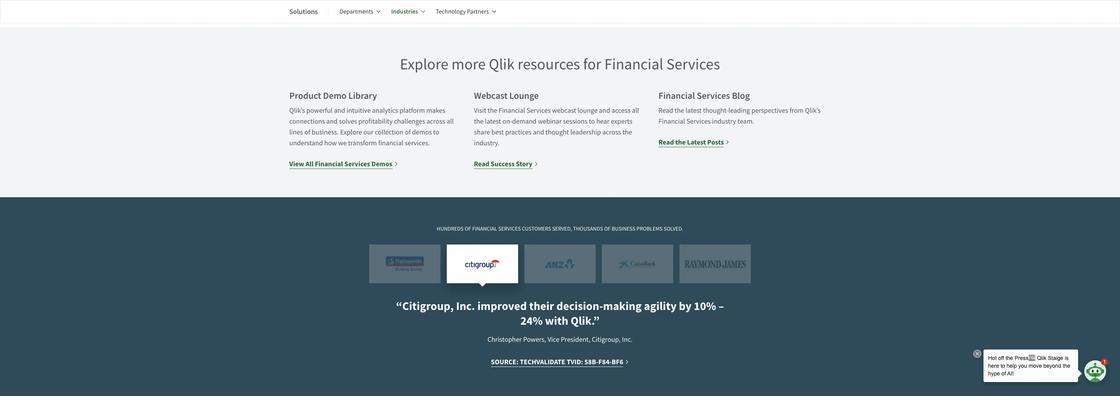 Task type: describe. For each thing, give the bounding box(es) containing it.
christopher powers, vice president, citigroup, inc.
[[488, 336, 633, 345]]

business.
[[312, 128, 339, 137]]

citigroup,
[[592, 336, 621, 345]]

library
[[348, 90, 377, 102]]

read the latest posts link
[[659, 137, 730, 148]]

explore more qlik resources for financial services
[[400, 54, 720, 74]]

industry.
[[474, 139, 500, 148]]

industry
[[712, 117, 736, 126]]

leadership
[[570, 128, 601, 137]]

quotes carousel region
[[0, 245, 1120, 390]]

webinar
[[538, 117, 562, 126]]

how
[[324, 139, 337, 148]]

2 of from the left
[[604, 225, 611, 232]]

services down transform
[[344, 159, 370, 169]]

connections
[[289, 117, 325, 126]]

powers,
[[523, 336, 546, 345]]

citigroup logo - selected image
[[447, 245, 518, 284]]

24%
[[521, 314, 543, 329]]

our
[[363, 128, 373, 137]]

qlik's inside "read the latest thought-leading perspectives from qlik's financial services industry team."
[[805, 106, 821, 115]]

view all financial services demos link
[[289, 159, 398, 169]]

demo
[[323, 90, 347, 102]]

tvid:
[[567, 358, 583, 367]]

read success story
[[474, 159, 533, 169]]

view
[[289, 159, 304, 169]]

the for read the latest posts
[[675, 138, 686, 147]]

services up financial services blog
[[667, 54, 720, 74]]

making
[[603, 299, 642, 314]]

inc. inside "citigroup, inc. improved their decision-making agility by 10% – 24% with qlik."
[[456, 299, 475, 314]]

makes
[[426, 106, 445, 115]]

from
[[790, 106, 804, 115]]

departments
[[340, 8, 373, 16]]

with
[[545, 314, 568, 329]]

blog
[[732, 90, 750, 102]]

sessions
[[563, 117, 588, 126]]

1 horizontal spatial inc.
[[622, 336, 633, 345]]

caixabank logo image
[[602, 245, 673, 284]]

webcast
[[552, 106, 576, 115]]

all inside visit the financial services webcast lounge and access all the latest on-demand webinar sessions to hear experts share best practices and thought leadership across the industry.
[[632, 106, 639, 115]]

solutions
[[289, 7, 318, 16]]

to inside qlik's powerful and intuitive analytics platform makes connections and solves profitability challenges across all lines of business. explore our collection of demos to understand how we transform financial services.
[[433, 128, 439, 137]]

demos
[[412, 128, 432, 137]]

posts
[[707, 138, 724, 147]]

webcast
[[474, 90, 508, 102]]

view all financial services demos
[[289, 159, 392, 169]]

source:
[[491, 358, 519, 367]]

their
[[529, 299, 554, 314]]

and up hear
[[599, 106, 610, 115]]

58b-
[[585, 358, 599, 367]]

0 vertical spatial explore
[[400, 54, 449, 74]]

financial inside "read the latest thought-leading perspectives from qlik's financial services industry team."
[[659, 117, 685, 126]]

lounge
[[509, 90, 539, 102]]

vice
[[548, 336, 560, 345]]

"citigroup,
[[396, 299, 454, 314]]

financial
[[378, 139, 403, 148]]

read for webcast lounge
[[474, 159, 489, 169]]

thousands
[[573, 225, 603, 232]]

hundreds of financial services customers served, thousands of business problems solved.
[[437, 225, 683, 232]]

visit the financial services webcast lounge and access all the latest on-demand webinar sessions to hear experts share best practices and thought leadership across the industry.
[[474, 106, 639, 148]]

all inside qlik's powerful and intuitive analytics platform makes connections and solves profitability challenges across all lines of business. explore our collection of demos to understand how we transform financial services.
[[447, 117, 454, 126]]

by
[[679, 299, 692, 314]]

across inside visit the financial services webcast lounge and access all the latest on-demand webinar sessions to hear experts share best practices and thought leadership across the industry.
[[602, 128, 621, 137]]

business
[[612, 225, 636, 232]]

hundreds
[[437, 225, 464, 232]]

hear
[[596, 117, 610, 126]]

product
[[289, 90, 321, 102]]

perspectives
[[752, 106, 788, 115]]

carousel controls region
[[289, 245, 831, 284]]

solutions menu bar
[[289, 2, 507, 21]]

services.
[[405, 139, 430, 148]]

served,
[[552, 225, 572, 232]]

across inside qlik's powerful and intuitive analytics platform makes connections and solves profitability challenges across all lines of business. explore our collection of demos to understand how we transform financial services.
[[427, 117, 445, 126]]

thought-
[[703, 106, 729, 115]]

success
[[491, 159, 515, 169]]

latest inside visit the financial services webcast lounge and access all the latest on-demand webinar sessions to hear experts share best practices and thought leadership across the industry.
[[485, 117, 501, 126]]

problems
[[637, 225, 663, 232]]

–
[[719, 299, 724, 314]]

qlik's powerful and intuitive analytics platform makes connections and solves profitability challenges across all lines of business. explore our collection of demos to understand how we transform financial services.
[[289, 106, 454, 148]]

read inside "read the latest thought-leading perspectives from qlik's financial services industry team."
[[659, 106, 673, 115]]

for
[[583, 54, 601, 74]]

technology partners
[[436, 8, 489, 16]]

team.
[[738, 117, 754, 126]]

techvalidate
[[520, 358, 565, 367]]

read the latest posts
[[659, 138, 724, 147]]



Task type: locate. For each thing, give the bounding box(es) containing it.
decision-
[[557, 299, 603, 314]]

1 horizontal spatial explore
[[400, 54, 449, 74]]

the for read the latest thought-leading perspectives from qlik's financial services industry team.
[[675, 106, 684, 115]]

across down makes
[[427, 117, 445, 126]]

services inside visit the financial services webcast lounge and access all the latest on-demand webinar sessions to hear experts share best practices and thought leadership across the industry.
[[527, 106, 551, 115]]

and up solves
[[334, 106, 345, 115]]

leading
[[729, 106, 750, 115]]

0 horizontal spatial latest
[[485, 117, 501, 126]]

we
[[338, 139, 347, 148]]

1 horizontal spatial across
[[602, 128, 621, 137]]

solves
[[339, 117, 357, 126]]

financial services blog
[[659, 90, 750, 102]]

more
[[452, 54, 486, 74]]

read the latest thought-leading perspectives from qlik's financial services industry team.
[[659, 106, 821, 126]]

services up thought-
[[697, 90, 730, 102]]

latest up best
[[485, 117, 501, 126]]

latest
[[687, 138, 706, 147]]

to
[[589, 117, 595, 126], [433, 128, 439, 137]]

improved
[[478, 299, 527, 314]]

and up business.
[[326, 117, 338, 126]]

profitability
[[359, 117, 393, 126]]

anz bank logo image
[[524, 245, 596, 284]]

to right demos
[[433, 128, 439, 137]]

financial
[[472, 225, 497, 232]]

financial
[[605, 54, 663, 74], [659, 90, 695, 102], [499, 106, 525, 115], [659, 117, 685, 126], [315, 159, 343, 169]]

read
[[659, 106, 673, 115], [659, 138, 674, 147], [474, 159, 489, 169]]

inc. left improved
[[456, 299, 475, 314]]

the down visit
[[474, 117, 484, 126]]

solved.
[[664, 225, 683, 232]]

1 horizontal spatial of
[[604, 225, 611, 232]]

source: techvalidate tvid: 58b-f84-bf6
[[491, 358, 623, 367]]

1 of from the left
[[304, 128, 310, 137]]

of left financial
[[465, 225, 471, 232]]

of down challenges
[[405, 128, 411, 137]]

read inside read success story link
[[474, 159, 489, 169]]

1 horizontal spatial latest
[[686, 106, 702, 115]]

qlik's right from
[[805, 106, 821, 115]]

qlik's inside qlik's powerful and intuitive analytics platform makes connections and solves profitability challenges across all lines of business. explore our collection of demos to understand how we transform financial services.
[[289, 106, 305, 115]]

transform
[[348, 139, 377, 148]]

departments link
[[340, 2, 380, 21]]

1 horizontal spatial all
[[632, 106, 639, 115]]

resources
[[518, 54, 580, 74]]

1 vertical spatial across
[[602, 128, 621, 137]]

technology partners link
[[436, 2, 496, 21]]

story
[[516, 159, 533, 169]]

visit
[[474, 106, 486, 115]]

1 vertical spatial inc.
[[622, 336, 633, 345]]

understand
[[289, 139, 323, 148]]

to inside visit the financial services webcast lounge and access all the latest on-demand webinar sessions to hear experts share best practices and thought leadership across the industry.
[[589, 117, 595, 126]]

1 qlik's from the left
[[289, 106, 305, 115]]

all
[[306, 159, 314, 169]]

1 vertical spatial explore
[[340, 128, 362, 137]]

qlik's up connections
[[289, 106, 305, 115]]

0 horizontal spatial to
[[433, 128, 439, 137]]

thought
[[546, 128, 569, 137]]

qlik's
[[289, 106, 305, 115], [805, 106, 821, 115]]

inc. right 'citigroup,'
[[622, 336, 633, 345]]

webcast lounge
[[474, 90, 539, 102]]

across down hear
[[602, 128, 621, 137]]

1 vertical spatial read
[[659, 138, 674, 147]]

0 horizontal spatial across
[[427, 117, 445, 126]]

source: techvalidate tvid: 58b-f84-bf6 link
[[491, 357, 629, 368]]

0 horizontal spatial explore
[[340, 128, 362, 137]]

qlik."
[[571, 314, 600, 329]]

partners
[[467, 8, 489, 16]]

0 vertical spatial inc.
[[456, 299, 475, 314]]

intuitive
[[347, 106, 371, 115]]

the left latest
[[675, 138, 686, 147]]

practices
[[505, 128, 532, 137]]

0 horizontal spatial all
[[447, 117, 454, 126]]

services down thought-
[[687, 117, 711, 126]]

bf6
[[612, 358, 623, 367]]

0 horizontal spatial of
[[465, 225, 471, 232]]

0 vertical spatial to
[[589, 117, 595, 126]]

analytics
[[372, 106, 398, 115]]

services
[[667, 54, 720, 74], [697, 90, 730, 102], [527, 106, 551, 115], [687, 117, 711, 126], [344, 159, 370, 169]]

1 of from the left
[[465, 225, 471, 232]]

financial inside visit the financial services webcast lounge and access all the latest on-demand webinar sessions to hear experts share best practices and thought leadership across the industry.
[[499, 106, 525, 115]]

challenges
[[394, 117, 425, 126]]

product demo library
[[289, 90, 377, 102]]

0 vertical spatial read
[[659, 106, 673, 115]]

the inside "read the latest thought-leading perspectives from qlik's financial services industry team."
[[675, 106, 684, 115]]

the for visit the financial services webcast lounge and access all the latest on-demand webinar sessions to hear experts share best practices and thought leadership across the industry.
[[488, 106, 497, 115]]

powerful
[[306, 106, 333, 115]]

0 horizontal spatial inc.
[[456, 299, 475, 314]]

of
[[465, 225, 471, 232], [604, 225, 611, 232]]

lines
[[289, 128, 303, 137]]

"citigroup, inc. improved their decision-making agility by 10% – 24% with qlik."
[[396, 299, 724, 329]]

2 vertical spatial read
[[474, 159, 489, 169]]

access
[[612, 106, 631, 115]]

technology
[[436, 8, 466, 16]]

the down experts
[[623, 128, 632, 137]]

industries
[[391, 7, 418, 16]]

industries link
[[391, 2, 425, 21]]

to left hear
[[589, 117, 595, 126]]

1 horizontal spatial qlik's
[[805, 106, 821, 115]]

services inside "read the latest thought-leading perspectives from qlik's financial services industry team."
[[687, 117, 711, 126]]

0 horizontal spatial of
[[304, 128, 310, 137]]

president,
[[561, 336, 591, 345]]

latest down financial services blog
[[686, 106, 702, 115]]

read for financial services blog
[[659, 138, 674, 147]]

1 horizontal spatial of
[[405, 128, 411, 137]]

f84-
[[599, 358, 612, 367]]

on-
[[502, 117, 512, 126]]

10%
[[694, 299, 716, 314]]

1 vertical spatial to
[[433, 128, 439, 137]]

all
[[632, 106, 639, 115], [447, 117, 454, 126]]

1 horizontal spatial to
[[589, 117, 595, 126]]

christopher
[[488, 336, 522, 345]]

demos
[[372, 159, 392, 169]]

agility
[[644, 299, 677, 314]]

qlik
[[489, 54, 515, 74]]

of down connections
[[304, 128, 310, 137]]

platform
[[400, 106, 425, 115]]

2 of from the left
[[405, 128, 411, 137]]

of left the business
[[604, 225, 611, 232]]

experts
[[611, 117, 632, 126]]

collection
[[375, 128, 404, 137]]

nationwide building society logo image
[[369, 245, 441, 284]]

read inside read the latest posts link
[[659, 138, 674, 147]]

across
[[427, 117, 445, 126], [602, 128, 621, 137]]

explore inside qlik's powerful and intuitive analytics platform makes connections and solves profitability challenges across all lines of business. explore our collection of demos to understand how we transform financial services.
[[340, 128, 362, 137]]

and down 'webinar'
[[533, 128, 544, 137]]

best
[[491, 128, 504, 137]]

1 vertical spatial all
[[447, 117, 454, 126]]

share
[[474, 128, 490, 137]]

the right visit
[[488, 106, 497, 115]]

1 vertical spatial latest
[[485, 117, 501, 126]]

0 vertical spatial all
[[632, 106, 639, 115]]

of
[[304, 128, 310, 137], [405, 128, 411, 137]]

0 vertical spatial across
[[427, 117, 445, 126]]

0 horizontal spatial qlik's
[[289, 106, 305, 115]]

0 vertical spatial latest
[[686, 106, 702, 115]]

services up 'webinar'
[[527, 106, 551, 115]]

2 qlik's from the left
[[805, 106, 821, 115]]

latest inside "read the latest thought-leading perspectives from qlik's financial services industry team."
[[686, 106, 702, 115]]

customers
[[522, 225, 551, 232]]

services
[[498, 225, 521, 232]]

the down financial services blog
[[675, 106, 684, 115]]

demand
[[512, 117, 537, 126]]



Task type: vqa. For each thing, say whether or not it's contained in the screenshot.
1st 'Trust' from the top of the page
no



